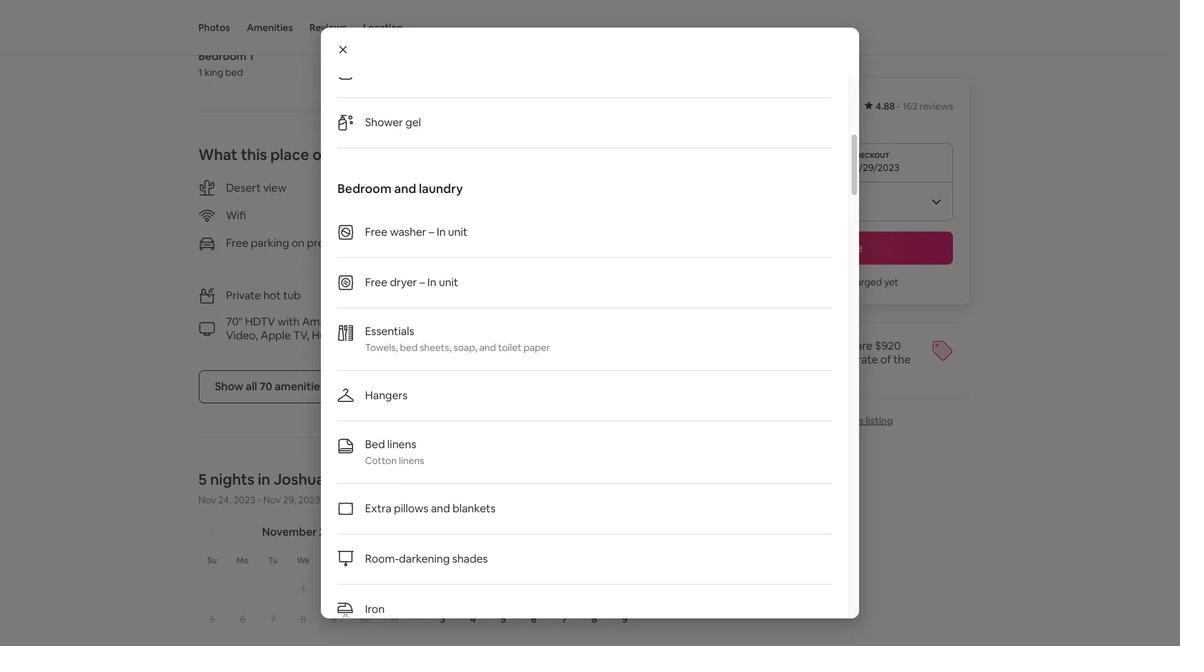 Task type: locate. For each thing, give the bounding box(es) containing it.
1 horizontal spatial -
[[564, 234, 568, 249]]

$3,560
[[784, 95, 832, 114]]

nov left 29, at the bottom of the page
[[263, 494, 281, 506]]

2 horizontal spatial and
[[479, 342, 496, 354]]

1 horizontal spatial 5 button
[[488, 605, 519, 634]]

1 horizontal spatial 7 button
[[549, 605, 579, 634]]

1 vertical spatial and
[[479, 342, 496, 354]]

1
[[249, 49, 254, 63], [198, 66, 202, 78], [301, 583, 305, 595], [593, 583, 597, 595]]

0 horizontal spatial 8
[[301, 613, 306, 626]]

1 horizontal spatial all
[[503, 248, 514, 263]]

3 button right 11
[[428, 605, 458, 634]]

0 horizontal spatial 5
[[198, 470, 207, 489]]

1 9 from the left
[[331, 613, 337, 626]]

0 horizontal spatial and
[[394, 181, 416, 197]]

1 horizontal spatial 8
[[592, 613, 598, 626]]

11
[[390, 613, 399, 626]]

hours,
[[457, 262, 488, 277]]

9 left 10
[[331, 613, 337, 626]]

0 vertical spatial private
[[457, 234, 492, 249]]

nights
[[210, 470, 255, 489]]

dryer
[[390, 275, 417, 290]]

bedroom up "king"
[[198, 49, 247, 63]]

0 horizontal spatial 7 button
[[258, 605, 288, 634]]

the right of
[[894, 353, 911, 367]]

mo right the darkening
[[468, 555, 480, 566]]

1 horizontal spatial nov
[[263, 494, 281, 506]]

free for free parking on premises
[[226, 236, 248, 250]]

sa
[[390, 555, 399, 566]]

0 vertical spatial unit
[[448, 225, 468, 240]]

in right the dryer on the top left of page
[[428, 275, 437, 290]]

3 right 11
[[440, 613, 446, 626]]

0 vertical spatial all
[[503, 248, 514, 263]]

0 vertical spatial bedroom
[[198, 49, 247, 63]]

1 vertical spatial unit
[[439, 275, 458, 290]]

0 vertical spatial 3
[[361, 583, 367, 595]]

1 horizontal spatial bed
[[400, 342, 418, 354]]

pool left '24'
[[538, 234, 561, 249]]

fr
[[360, 555, 368, 566]]

bedroom down offers
[[338, 181, 392, 197]]

1 horizontal spatial 8 button
[[579, 605, 610, 634]]

free for free dryer – in unit
[[365, 275, 388, 290]]

free
[[365, 225, 388, 240], [226, 236, 248, 250], [365, 275, 388, 290]]

0 horizontal spatial 3
[[361, 583, 367, 595]]

essentials towels, bed sheets, soap, and toilet paper
[[365, 324, 550, 354]]

show all 70 amenities button
[[198, 370, 342, 404]]

in for washer
[[437, 225, 446, 240]]

1 horizontal spatial mo
[[468, 555, 480, 566]]

essentials
[[365, 324, 414, 339]]

0 horizontal spatial –
[[420, 275, 425, 290]]

163
[[903, 100, 918, 113]]

1 the from the left
[[778, 353, 795, 367]]

1 horizontal spatial this
[[847, 415, 864, 427]]

0 horizontal spatial the
[[778, 353, 795, 367]]

0 horizontal spatial 1 button
[[288, 575, 319, 604]]

1 horizontal spatial –
[[429, 225, 434, 240]]

60
[[752, 367, 765, 381]]

3
[[361, 583, 367, 595], [440, 613, 446, 626]]

0 horizontal spatial this
[[241, 145, 267, 164]]

8
[[301, 613, 306, 626], [592, 613, 598, 626]]

1 button
[[288, 575, 319, 604], [579, 575, 610, 604]]

bedroom inside bedroom 1 1 king bed
[[198, 49, 247, 63]]

darkening
[[399, 552, 450, 567]]

amenities
[[247, 21, 293, 34]]

1 horizontal spatial 4
[[470, 613, 476, 626]]

2 the from the left
[[894, 353, 911, 367]]

0 vertical spatial 4 button
[[379, 575, 410, 604]]

room-
[[365, 552, 399, 567]]

0 vertical spatial in
[[437, 225, 446, 240]]

1 vertical spatial private
[[226, 288, 261, 303]]

8 button down the "we"
[[288, 605, 319, 634]]

linens right cotton
[[399, 455, 424, 467]]

4 button down sa
[[379, 575, 410, 604]]

video,
[[226, 328, 258, 343]]

su left tu at left bottom
[[207, 555, 217, 566]]

9 button left 10
[[319, 605, 349, 634]]

nov left "24," on the bottom left
[[198, 494, 216, 506]]

1 vertical spatial 4 button
[[458, 605, 488, 634]]

linens up cotton
[[387, 438, 416, 452]]

11 button
[[379, 605, 410, 634]]

unit up available
[[448, 225, 468, 240]]

- left '24'
[[564, 234, 568, 249]]

0 horizontal spatial 6
[[240, 613, 245, 626]]

and left laundry at the left top
[[394, 181, 416, 197]]

private inside private outdoor pool - available all year, open 24 hours, lap pool
[[457, 234, 492, 249]]

bedroom and laundry
[[338, 181, 463, 197]]

9 down 2
[[622, 613, 628, 626]]

1 7 button from the left
[[258, 605, 288, 634]]

4 down sa
[[392, 583, 397, 595]]

0 horizontal spatial su
[[207, 555, 217, 566]]

5 button
[[197, 605, 227, 634], [488, 605, 519, 634]]

0 horizontal spatial all
[[246, 379, 257, 394]]

0 horizontal spatial 5 button
[[197, 605, 227, 634]]

photos
[[198, 21, 230, 34]]

all left 70
[[246, 379, 257, 394]]

be
[[832, 276, 843, 289]]

0 vertical spatial bed
[[225, 66, 243, 78]]

with
[[278, 315, 300, 329]]

1 vertical spatial in
[[428, 275, 437, 290]]

1 vertical spatial bed
[[400, 342, 418, 354]]

1 horizontal spatial the
[[894, 353, 911, 367]]

apple
[[261, 328, 291, 343]]

2 1 button from the left
[[579, 575, 610, 604]]

0 horizontal spatial 3 button
[[349, 575, 379, 604]]

tu
[[268, 555, 278, 566]]

reserve button
[[731, 232, 954, 265]]

29,
[[283, 494, 296, 506]]

2 7 button from the left
[[549, 605, 579, 634]]

this up desert view
[[241, 145, 267, 164]]

0 vertical spatial –
[[429, 225, 434, 240]]

free down the wifi
[[226, 236, 248, 250]]

in right washer
[[437, 225, 446, 240]]

pool
[[538, 234, 561, 249], [508, 262, 531, 277]]

3 button down fr
[[349, 575, 379, 604]]

bedroom inside the what this place offers dialog
[[338, 181, 392, 197]]

1 horizontal spatial pool
[[538, 234, 561, 249]]

than
[[753, 353, 776, 367]]

available
[[457, 248, 501, 263]]

private
[[457, 234, 492, 249], [226, 288, 261, 303]]

3 up iron
[[361, 583, 367, 595]]

0 horizontal spatial 9 button
[[319, 605, 349, 634]]

1 vertical spatial 3 button
[[428, 605, 458, 634]]

0 vertical spatial and
[[394, 181, 416, 197]]

0 horizontal spatial private
[[226, 288, 261, 303]]

this for report
[[847, 415, 864, 427]]

1 horizontal spatial 9 button
[[610, 605, 640, 634]]

- down in
[[258, 494, 261, 506]]

reviews button
[[310, 0, 347, 55]]

0 horizontal spatial bed
[[225, 66, 243, 78]]

1 5 button from the left
[[197, 605, 227, 634]]

1 vertical spatial all
[[246, 379, 257, 394]]

1 8 button from the left
[[288, 605, 319, 634]]

last
[[731, 367, 749, 381]]

linens
[[387, 438, 416, 452], [399, 455, 424, 467]]

1 8 from the left
[[301, 613, 306, 626]]

this for what
[[241, 145, 267, 164]]

2 vertical spatial and
[[431, 502, 450, 516]]

4 button down shades
[[458, 605, 488, 634]]

9
[[331, 613, 337, 626], [622, 613, 628, 626]]

this left listing
[[847, 415, 864, 427]]

mo left tu at left bottom
[[237, 555, 249, 566]]

and left toilet
[[479, 342, 496, 354]]

10 button
[[349, 605, 379, 634]]

2 8 from the left
[[592, 613, 598, 626]]

2023
[[233, 494, 256, 506], [298, 494, 320, 506], [319, 525, 345, 540], [550, 525, 575, 540]]

0 horizontal spatial -
[[258, 494, 261, 506]]

1 vertical spatial this
[[847, 415, 864, 427]]

private up hours,
[[457, 234, 492, 249]]

offers
[[313, 145, 355, 164]]

room-darkening shades
[[365, 552, 488, 567]]

1 vertical spatial -
[[258, 494, 261, 506]]

$4,480
[[731, 95, 780, 114]]

what this place offers dialog
[[321, 0, 859, 647]]

4 button
[[379, 575, 410, 604], [458, 605, 488, 634]]

1 horizontal spatial 6
[[531, 613, 537, 626]]

0 vertical spatial 4
[[392, 583, 397, 595]]

su
[[207, 555, 217, 566], [439, 555, 448, 566]]

in
[[437, 225, 446, 240], [428, 275, 437, 290]]

this
[[241, 145, 267, 164], [847, 415, 864, 427]]

1 6 button from the left
[[227, 605, 258, 634]]

and right the pillows
[[431, 502, 450, 516]]

– right washer
[[429, 225, 434, 240]]

all
[[503, 248, 514, 263], [246, 379, 257, 394]]

1 horizontal spatial bedroom
[[338, 181, 392, 197]]

calendar application
[[182, 511, 1113, 647]]

1 6 from the left
[[240, 613, 245, 626]]

0 vertical spatial 3 button
[[349, 575, 379, 604]]

0 horizontal spatial bedroom
[[198, 49, 247, 63]]

0 horizontal spatial 9
[[331, 613, 337, 626]]

the left avg.
[[778, 353, 795, 367]]

1 7 from the left
[[270, 613, 276, 626]]

report this listing button
[[791, 415, 893, 427]]

su left shades
[[439, 555, 448, 566]]

free dryer – in unit
[[365, 275, 458, 290]]

we
[[297, 555, 310, 566]]

$4,480 $3,560
[[731, 95, 832, 114]]

0 horizontal spatial 6 button
[[227, 605, 258, 634]]

bed inside essentials towels, bed sheets, soap, and toilet paper
[[400, 342, 418, 354]]

free left washer
[[365, 225, 388, 240]]

–
[[429, 225, 434, 240], [420, 275, 425, 290]]

towels,
[[365, 342, 398, 354]]

0 horizontal spatial 4 button
[[379, 575, 410, 604]]

1 vertical spatial bedroom
[[338, 181, 392, 197]]

4 down shades
[[470, 613, 476, 626]]

report
[[814, 415, 845, 427]]

amenities button
[[247, 0, 293, 55]]

1 1 button from the left
[[288, 575, 319, 604]]

4
[[392, 583, 397, 595], [470, 613, 476, 626]]

cotton
[[365, 455, 397, 467]]

1 horizontal spatial su
[[439, 555, 448, 566]]

free left the dryer on the top left of page
[[365, 275, 388, 290]]

bedroom 2 image
[[429, 0, 649, 38]]

unit down available
[[439, 275, 458, 290]]

1 horizontal spatial 6 button
[[519, 605, 549, 634]]

0 vertical spatial -
[[564, 234, 568, 249]]

pool right the lap
[[508, 262, 531, 277]]

1 vertical spatial pool
[[508, 262, 531, 277]]

- inside 5 nights in joshua tree nov 24, 2023 - nov 29, 2023
[[258, 494, 261, 506]]

private up "70""
[[226, 288, 261, 303]]

private for private outdoor pool - available all year, open 24 hours, lap pool
[[457, 234, 492, 249]]

extra pillows and blankets
[[365, 502, 496, 516]]

1 horizontal spatial 7
[[562, 613, 567, 626]]

1 horizontal spatial and
[[431, 502, 450, 516]]

and
[[394, 181, 416, 197], [479, 342, 496, 354], [431, 502, 450, 516]]

1 button left 2
[[579, 575, 610, 604]]

6
[[240, 613, 245, 626], [531, 613, 537, 626]]

0 horizontal spatial 8 button
[[288, 605, 319, 634]]

1 horizontal spatial 1 button
[[579, 575, 610, 604]]

0 horizontal spatial 7
[[270, 613, 276, 626]]

9 button down 2 button
[[610, 605, 640, 634]]

0 horizontal spatial 4
[[392, 583, 397, 595]]

all left year,
[[503, 248, 514, 263]]

1 button down the "we"
[[288, 575, 319, 604]]

2 9 from the left
[[622, 613, 628, 626]]

– right the dryer on the top left of page
[[420, 275, 425, 290]]

2 8 button from the left
[[579, 605, 610, 634]]

0 horizontal spatial nov
[[198, 494, 216, 506]]

place
[[270, 145, 309, 164]]

11/29/2023
[[851, 162, 900, 174]]

all inside private outdoor pool - available all year, open 24 hours, lap pool
[[503, 248, 514, 263]]

1 vertical spatial –
[[420, 275, 425, 290]]

0 vertical spatial this
[[241, 145, 267, 164]]

bed down essentials
[[400, 342, 418, 354]]

bed
[[365, 438, 385, 452]]

1 horizontal spatial private
[[457, 234, 492, 249]]

the
[[778, 353, 795, 367], [894, 353, 911, 367]]

bed right "king"
[[225, 66, 243, 78]]

2 7 from the left
[[562, 613, 567, 626]]

1 horizontal spatial 5
[[210, 613, 215, 626]]

1 9 button from the left
[[319, 605, 349, 634]]

1 horizontal spatial 9
[[622, 613, 628, 626]]

1 vertical spatial 3
[[440, 613, 446, 626]]

0 horizontal spatial mo
[[237, 555, 249, 566]]

5 inside 5 nights in joshua tree nov 24, 2023 - nov 29, 2023
[[198, 470, 207, 489]]

what this place offers
[[198, 145, 355, 164]]

8 button down 2 button
[[579, 605, 610, 634]]



Task type: vqa. For each thing, say whether or not it's contained in the screenshot.
the host
no



Task type: describe. For each thing, give the bounding box(es) containing it.
toilet
[[498, 342, 522, 354]]

washer
[[390, 225, 426, 240]]

hot
[[263, 288, 281, 303]]

70"
[[226, 315, 243, 329]]

prime
[[347, 315, 376, 329]]

private for private hot tub
[[226, 288, 261, 303]]

private hot tub
[[226, 288, 301, 303]]

bedroom for bedroom 1 1 king bed
[[198, 49, 247, 63]]

2 5 button from the left
[[488, 605, 519, 634]]

netflix
[[340, 328, 373, 343]]

bedroom 1 image
[[198, 0, 418, 38]]

1 down the "we"
[[301, 583, 305, 595]]

soap,
[[454, 342, 477, 354]]

amenities
[[275, 379, 326, 394]]

2 6 button from the left
[[519, 605, 549, 634]]

1 mo from the left
[[237, 555, 249, 566]]

location button
[[363, 0, 403, 55]]

show
[[215, 379, 243, 394]]

th
[[329, 555, 339, 566]]

1 down amenities
[[249, 49, 254, 63]]

tv,
[[293, 328, 309, 343]]

nightly
[[821, 353, 855, 367]]

70
[[260, 379, 272, 394]]

view
[[263, 181, 287, 195]]

free washer – in unit
[[365, 225, 468, 240]]

wifi
[[226, 208, 246, 223]]

0 vertical spatial linens
[[387, 438, 416, 452]]

2 su from the left
[[439, 555, 448, 566]]

2 9 button from the left
[[610, 605, 640, 634]]

shower
[[365, 115, 403, 130]]

2 mo from the left
[[468, 555, 480, 566]]

2 button
[[610, 575, 640, 604]]

1 horizontal spatial 3
[[440, 613, 446, 626]]

5 nights in joshua tree nov 24, 2023 - nov 29, 2023
[[198, 470, 360, 506]]

sheets,
[[420, 342, 452, 354]]

desert
[[226, 181, 261, 195]]

outdoor
[[494, 234, 536, 249]]

free for free washer – in unit
[[365, 225, 388, 240]]

bed inside bedroom 1 1 king bed
[[225, 66, 243, 78]]

all inside button
[[246, 379, 257, 394]]

11/29/2023 button
[[731, 144, 954, 182]]

0 horizontal spatial pool
[[508, 262, 531, 277]]

hangers
[[365, 389, 408, 403]]

dates
[[826, 339, 854, 353]]

2023 up th
[[319, 525, 345, 540]]

location
[[363, 21, 403, 34]]

reviews
[[920, 100, 954, 113]]

less
[[731, 353, 750, 367]]

what
[[198, 145, 238, 164]]

1 horizontal spatial 3 button
[[428, 605, 458, 634]]

laundry
[[419, 181, 463, 197]]

free parking on premises
[[226, 236, 353, 250]]

2
[[622, 583, 628, 595]]

0 vertical spatial pool
[[538, 234, 561, 249]]

your dates are $920 less than the avg. nightly rate of the last 60 days.
[[731, 339, 911, 381]]

2 horizontal spatial 5
[[501, 613, 506, 626]]

2 nov from the left
[[263, 494, 281, 506]]

december
[[492, 525, 548, 540]]

2 6 from the left
[[531, 613, 537, 626]]

1 left "king"
[[198, 66, 202, 78]]

kitchen
[[457, 181, 496, 195]]

1 left 2
[[593, 583, 597, 595]]

king
[[205, 66, 223, 78]]

1 horizontal spatial 4 button
[[458, 605, 488, 634]]

2023 right december
[[550, 525, 575, 540]]

1 vertical spatial linens
[[399, 455, 424, 467]]

unit for free dryer – in unit
[[439, 275, 458, 290]]

report this listing
[[814, 415, 893, 427]]

shower gel
[[365, 115, 421, 130]]

you won't be charged yet
[[786, 276, 899, 289]]

premises
[[307, 236, 353, 250]]

1 vertical spatial 4
[[470, 613, 476, 626]]

yet
[[884, 276, 899, 289]]

gel
[[406, 115, 421, 130]]

reserve
[[822, 241, 863, 255]]

hulu,
[[312, 328, 337, 343]]

1 nov from the left
[[198, 494, 216, 506]]

in
[[258, 470, 270, 489]]

hdtv
[[245, 315, 275, 329]]

private outdoor pool - available all year, open 24 hours, lap pool
[[457, 234, 584, 277]]

1 su from the left
[[207, 555, 217, 566]]

bedroom for bedroom and laundry
[[338, 181, 392, 197]]

4.88 · 163 reviews
[[876, 100, 954, 113]]

listing
[[866, 415, 893, 427]]

24
[[571, 248, 584, 263]]

paper
[[524, 342, 550, 354]]

your
[[800, 339, 823, 353]]

joshua
[[274, 470, 325, 489]]

2023 right 29, at the bottom of the page
[[298, 494, 320, 506]]

– for dryer
[[420, 275, 425, 290]]

– for washer
[[429, 225, 434, 240]]

70" hdtv with amazon prime video, apple tv, hulu, netflix
[[226, 315, 376, 343]]

tub
[[283, 288, 301, 303]]

and inside essentials towels, bed sheets, soap, and toilet paper
[[479, 342, 496, 354]]

of
[[881, 353, 891, 367]]

parking
[[251, 236, 289, 250]]

·
[[897, 100, 900, 113]]

unit for free washer – in unit
[[448, 225, 468, 240]]

bed linens cotton linens
[[365, 438, 424, 467]]

extra
[[365, 502, 392, 516]]

- inside private outdoor pool - available all year, open 24 hours, lap pool
[[564, 234, 568, 249]]

shades
[[452, 552, 488, 567]]

10
[[359, 613, 369, 626]]

desert view
[[226, 181, 287, 195]]

you
[[786, 276, 802, 289]]

in for dryer
[[428, 275, 437, 290]]

lap
[[490, 262, 506, 277]]

on
[[292, 236, 305, 250]]

iron
[[365, 603, 385, 617]]

photos button
[[198, 0, 230, 55]]

tree
[[328, 470, 360, 489]]

pillows
[[394, 502, 429, 516]]

24,
[[218, 494, 231, 506]]

2023 right "24," on the bottom left
[[233, 494, 256, 506]]



